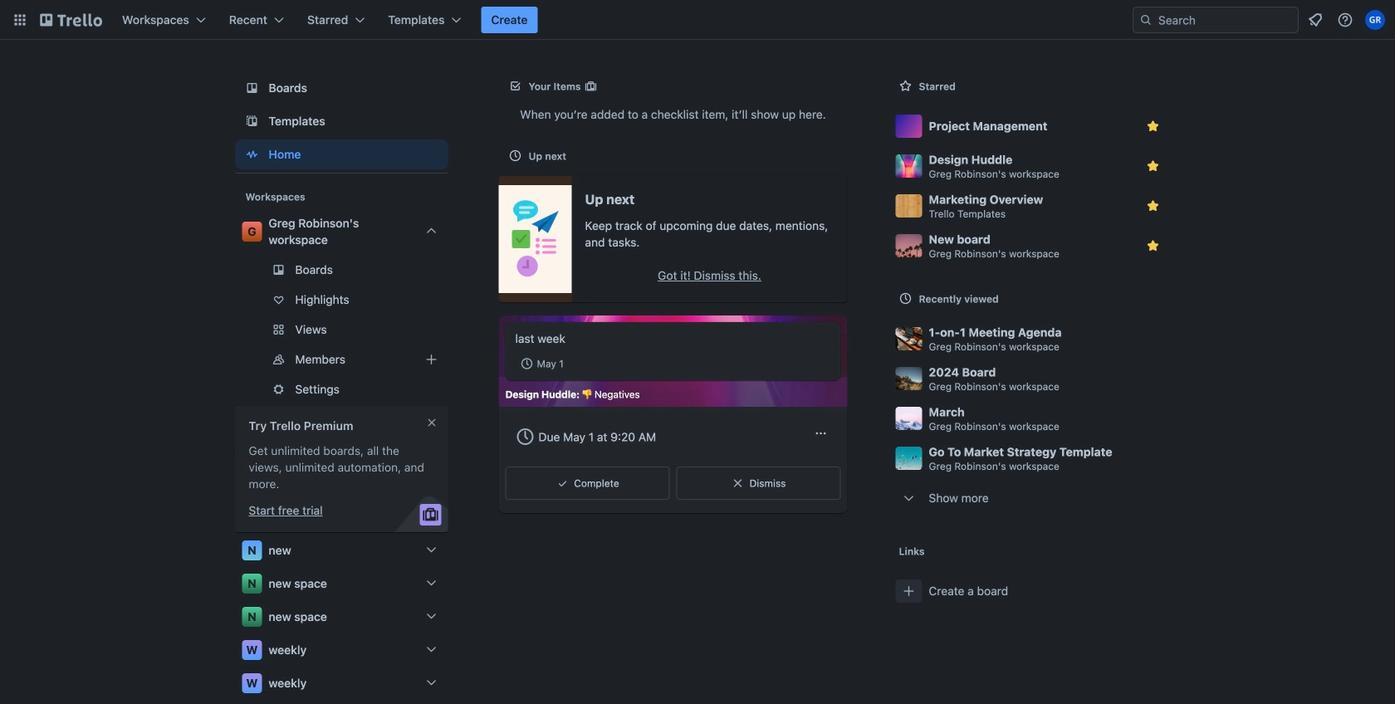 Task type: locate. For each thing, give the bounding box(es) containing it.
back to home image
[[40, 7, 102, 33]]

click to unstar new board. it will be removed from your starred list. image
[[1145, 238, 1162, 254]]

click to unstar marketing overview. it will be removed from your starred list. image
[[1145, 198, 1162, 214]]

click to unstar project management. it will be removed from your starred list. image
[[1145, 118, 1162, 135]]

open information menu image
[[1338, 12, 1354, 28]]

0 notifications image
[[1306, 10, 1326, 30]]

search image
[[1140, 13, 1153, 27]]



Task type: vqa. For each thing, say whether or not it's contained in the screenshot.
"Workspaces" within Workspaces "dropdown button"
no



Task type: describe. For each thing, give the bounding box(es) containing it.
home image
[[242, 145, 262, 164]]

click to unstar design huddle. it will be removed from your starred list. image
[[1145, 158, 1162, 174]]

primary element
[[0, 0, 1396, 40]]

greg robinson (gregrobinson96) image
[[1366, 10, 1386, 30]]

Search field
[[1153, 8, 1299, 32]]

board image
[[242, 78, 262, 98]]

add image
[[422, 350, 442, 370]]

template board image
[[242, 111, 262, 131]]



